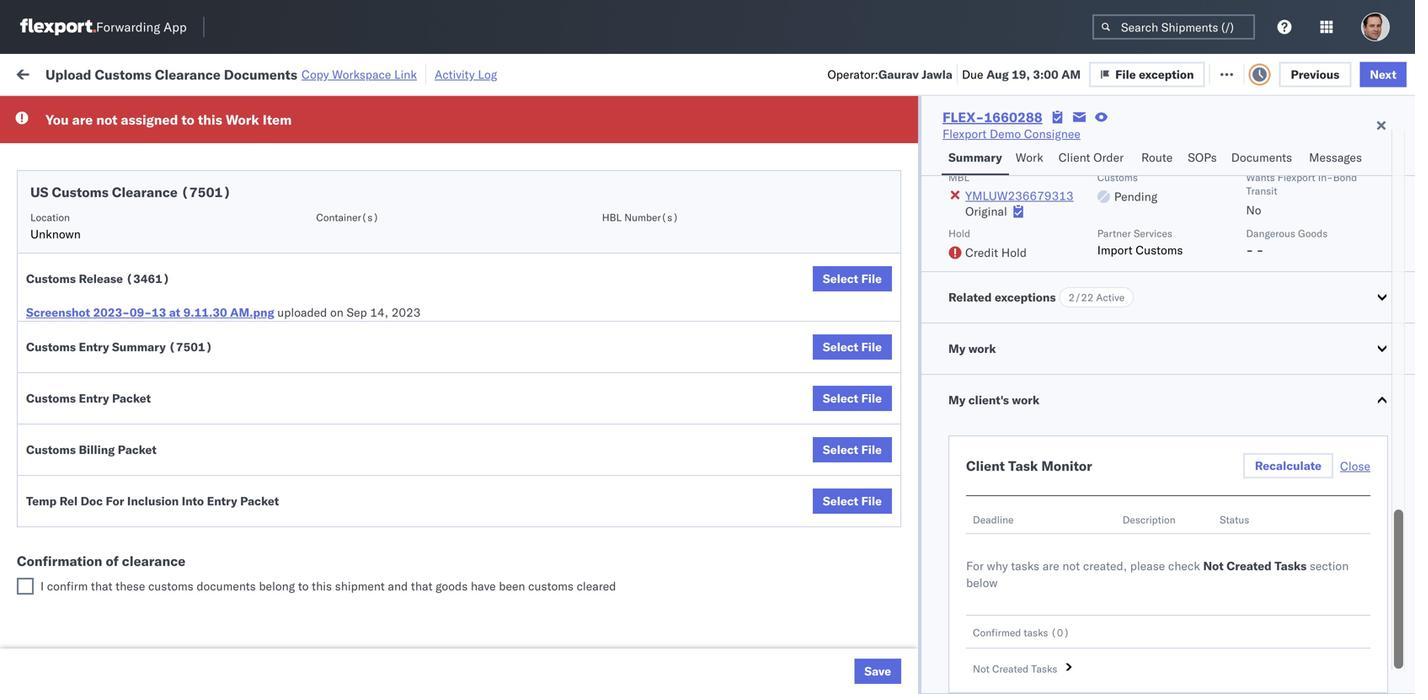 Task type: describe. For each thing, give the bounding box(es) containing it.
karl lagerfeld international b.v c/o bleckmann for schedule delivery appointment
[[734, 471, 988, 486]]

2 that from the left
[[411, 579, 433, 593]]

fcl for schedule pickup from los angeles, ca link related to second schedule pickup from los angeles, ca 'button' from the top
[[553, 360, 574, 375]]

lcl for 12:30 pm est, feb 24, 2023
[[553, 175, 574, 190]]

2 horizontal spatial work
[[1012, 393, 1040, 407]]

customs up the customs billing packet
[[26, 391, 76, 406]]

uploaded
[[277, 305, 327, 320]]

3 -- from the top
[[1147, 434, 1162, 449]]

previous button
[[1279, 62, 1351, 87]]

tasks inside not created tasks button
[[1031, 662, 1057, 675]]

mbl
[[948, 171, 970, 184]]

these
[[116, 579, 145, 593]]

rel
[[59, 494, 78, 508]]

resize handle column header for workitem
[[241, 131, 261, 694]]

flex-1911408 for 3:00 am est, feb 25, 2023
[[930, 212, 1017, 227]]

resize handle column header for consignee
[[874, 131, 895, 694]]

1 honeywell from the left
[[625, 175, 681, 190]]

sops
[[1188, 150, 1217, 165]]

3 bicu1234565, demu1232567 from the top
[[1038, 397, 1209, 411]]

client for client task monitor
[[966, 457, 1005, 474]]

batch action button
[[1295, 60, 1405, 85]]

12:30 pm est, feb 24, 2023
[[271, 175, 431, 190]]

hbl
[[602, 211, 622, 224]]

1 vertical spatial work
[[968, 341, 996, 356]]

demo for schedule pickup from los angeles, ca link related to second schedule pickup from los angeles, ca 'button' from the top
[[672, 360, 703, 375]]

12:00 pm est, feb 25, 2023
[[271, 249, 431, 264]]

1 vertical spatial hold
[[1001, 245, 1027, 260]]

created inside not created tasks button
[[992, 662, 1029, 675]]

angeles, for 3rd schedule pickup from los angeles, ca 'button' from the bottom schedule pickup from los angeles, ca link
[[181, 314, 227, 328]]

work inside 'button'
[[1016, 150, 1043, 165]]

documents inside button
[[1231, 150, 1292, 165]]

1 ag from the left
[[790, 249, 806, 264]]

air for 12:00 pm est, feb 25, 2023
[[515, 249, 531, 264]]

transit
[[1246, 184, 1277, 197]]

select file button for temp rel doc for inclusion into entry packet
[[813, 489, 892, 514]]

resize handle column header for flex id
[[1009, 131, 1029, 694]]

2 on from the left
[[879, 249, 896, 264]]

4 schedule delivery appointment link from the top
[[39, 581, 207, 598]]

upload proof of delivery link
[[39, 247, 169, 264]]

schedule delivery appointment for fourth schedule delivery appointment link from the bottom of the page
[[39, 396, 207, 411]]

import inside button
[[142, 65, 180, 80]]

resize handle column header for container numbers
[[1119, 131, 1139, 694]]

2097290 for schedule pickup from amsterdam airport schiphol, haarlemmermeer, netherlands
[[966, 508, 1017, 523]]

1 schedule pickup from los angeles, ca link from the top
[[39, 276, 239, 310]]

select for customs entry packet
[[823, 391, 858, 406]]

2 2:59 from the top
[[271, 323, 297, 338]]

lcl for 2:59 am est, mar 4, 2023
[[553, 582, 574, 597]]

2 customs from the left
[[528, 579, 574, 593]]

2 flex-1911466 from the top
[[930, 360, 1017, 375]]

section below
[[966, 558, 1349, 590]]

status for status
[[1220, 513, 1249, 526]]

778
[[316, 65, 338, 80]]

1 flex-2060357 from the top
[[930, 545, 1017, 560]]

related
[[948, 290, 992, 304]]

schedule delivery appointment for 1st schedule delivery appointment link from the bottom of the page
[[39, 582, 207, 596]]

1 horizontal spatial created
[[1227, 558, 1272, 573]]

air for 1:44 pm est, mar 3, 2023
[[515, 471, 531, 486]]

5 ocean from the top
[[515, 582, 550, 597]]

1 integration test account - on ag from the left
[[625, 249, 806, 264]]

4 1911466 from the top
[[966, 434, 1017, 449]]

4 ocean from the top
[[515, 360, 550, 375]]

3 1911466 from the top
[[966, 397, 1017, 412]]

t
[[1414, 397, 1415, 412]]

1 2060357 from the top
[[966, 545, 1017, 560]]

angeles, for schedule pickup from los angeles, ca link related to second schedule pickup from los angeles, ca 'button' from the top
[[181, 351, 227, 366]]

amsterdam
[[159, 499, 220, 514]]

2 integration from the left
[[734, 249, 793, 264]]

filtered
[[17, 103, 58, 118]]

2 ag from the left
[[899, 249, 916, 264]]

2 bicu1234565, demu1232567 from the top
[[1038, 360, 1209, 374]]

1 bicu1234565, from the top
[[1038, 323, 1120, 337]]

us
[[30, 184, 48, 200]]

1 segu6076363 from the top
[[1038, 545, 1120, 560]]

pm for upload proof of delivery
[[307, 249, 325, 264]]

1 vertical spatial of
[[106, 553, 119, 569]]

confirm pickup from los angeles, ca link for 2:59 am est, feb 24, 2023
[[39, 128, 239, 161]]

am for confirm pickup from los angeles, ca 'link' related to 2:59 am est, feb 24, 2023
[[300, 138, 319, 152]]

1 vertical spatial summary
[[112, 339, 166, 354]]

2 flex-2060357 from the top
[[930, 582, 1017, 597]]

3 ocean from the top
[[515, 323, 550, 338]]

confirm pickup from los angeles, ca button for 2:59 am est, feb 24, 2023
[[39, 128, 239, 163]]

and
[[388, 579, 408, 593]]

bond
[[1333, 171, 1357, 184]]

0 vertical spatial on
[[419, 65, 433, 80]]

10 resize handle column header from the left
[[1385, 131, 1405, 694]]

angeles, for confirm pickup from los angeles, ca 'link' related to 2:59 am est, feb 24, 2023
[[174, 128, 220, 143]]

not created tasks button
[[966, 662, 1370, 676]]

flex-2097290 for schedule pickup from amsterdam airport schiphol, haarlemmermeer, netherlands
[[930, 508, 1017, 523]]

packet for customs billing packet
[[118, 442, 157, 457]]

1 schedule delivery appointment button from the top
[[39, 395, 207, 414]]

0 vertical spatial 3:00
[[1033, 67, 1058, 81]]

1 horizontal spatial this
[[312, 579, 332, 593]]

3 schedule delivery appointment link from the top
[[39, 470, 207, 486]]

c/o for schedule delivery appointment
[[905, 471, 925, 486]]

pickup up us customs clearance (7501)
[[85, 166, 121, 180]]

flexport inside wants flexport in-bond transit no
[[1278, 171, 1315, 184]]

1 customs from the left
[[148, 579, 193, 593]]

name
[[655, 138, 682, 150]]

assigned
[[121, 111, 178, 128]]

3 confirm pickup from los angeles, ca link from the top
[[39, 646, 239, 680]]

pm for schedule pickup from amsterdam airport schiphol, haarlemmermeer, netherlands
[[300, 508, 318, 523]]

confirm for flex-2060357
[[39, 647, 82, 662]]

documents
[[197, 579, 256, 593]]

by:
[[61, 103, 77, 118]]

due
[[962, 67, 983, 81]]

0 vertical spatial work
[[48, 61, 92, 84]]

2:59 am est, feb 24, 2023
[[271, 138, 424, 152]]

flexport demo consignee for second schedule pickup from los angeles, ca 'button' from the top
[[625, 360, 763, 375]]

customs up :
[[95, 66, 152, 83]]

3 appointment from the top
[[138, 470, 207, 485]]

3, for 3rd schedule pickup from los angeles, ca 'button' from the bottom schedule pickup from los angeles, ca link
[[375, 323, 386, 338]]

2 schedule pickup from los angeles, ca button from the top
[[39, 350, 239, 385]]

route
[[1141, 150, 1173, 165]]

documents button
[[1224, 142, 1302, 175]]

schedule pickup from los angeles, ca for schedule pickup from los angeles, ca link related to 3rd schedule pickup from los angeles, ca 'button'
[[39, 536, 227, 568]]

2 integration test account - on ag from the left
[[734, 249, 916, 264]]

2 vertical spatial entry
[[207, 494, 237, 508]]

client for client name
[[625, 138, 652, 150]]

feb for 12:00
[[357, 249, 377, 264]]

angeles, for confirm pickup from los angeles, ca 'link' corresponding to 12:30 pm est, feb 24, 2023
[[174, 166, 220, 180]]

screenshot
[[26, 305, 90, 320]]

status : ready for work, blocked, in progress
[[91, 104, 305, 117]]

pickup up the customs entry packet
[[92, 351, 128, 366]]

wants
[[1246, 171, 1275, 184]]

delivery for fourth schedule delivery appointment link from the bottom of the page
[[92, 396, 135, 411]]

select for customs billing packet
[[823, 442, 858, 457]]

customs up screenshot
[[26, 271, 76, 286]]

0 vertical spatial to
[[181, 111, 194, 128]]

1 ocean from the top
[[515, 138, 550, 152]]

feb for 12:30
[[357, 175, 377, 190]]

original
[[965, 204, 1007, 219]]

karl lagerfeld international b.v c/o bleckmann for schedule pickup from amsterdam airport schiphol, haarlemmermeer, netherlands
[[734, 508, 988, 523]]

1 horizontal spatial not
[[1062, 558, 1080, 573]]

upload proof of delivery
[[39, 248, 169, 263]]

mode
[[515, 138, 541, 150]]

2 schedule delivery appointment link from the top
[[39, 433, 207, 449]]

ocean fcl for 3rd schedule pickup from los angeles, ca 'button' from the bottom
[[515, 323, 574, 338]]

recalculate
[[1255, 458, 1322, 473]]

select for temp rel doc for inclusion into entry packet
[[823, 494, 858, 508]]

2 segu6076363 from the top
[[1038, 619, 1120, 634]]

ready
[[128, 104, 158, 117]]

25, for 12:00 pm est, feb 25, 2023
[[380, 249, 399, 264]]

am for 3rd schedule pickup from los angeles, ca 'button' from the bottom schedule pickup from los angeles, ca link
[[300, 323, 319, 338]]

0 vertical spatial for
[[106, 494, 124, 508]]

partner services import customs
[[1097, 227, 1183, 257]]

4 bicu1234565, demu1232567 from the top
[[1038, 434, 1209, 449]]

confirm pickup from los angeles, ca button for 12:30 pm est, feb 24, 2023
[[39, 165, 239, 200]]

haarlemmermeer,
[[133, 516, 229, 531]]

number(s)
[[624, 211, 679, 224]]

0 vertical spatial documents
[[224, 66, 297, 83]]

recalculate button
[[1243, 453, 1333, 478]]

confirm delivery
[[39, 211, 128, 226]]

3 flex-1911466 from the top
[[930, 397, 1017, 412]]

cleared
[[577, 579, 616, 593]]

gaurav
[[878, 67, 919, 81]]

copy
[[302, 67, 329, 82]]

select file for customs entry summary (7501)
[[823, 339, 882, 354]]

close button
[[1340, 458, 1370, 473]]

0 horizontal spatial 3:00
[[271, 212, 297, 227]]

import work button
[[135, 54, 219, 92]]

link
[[394, 67, 417, 82]]

2 bicu1234565, from the top
[[1038, 360, 1120, 374]]

below
[[966, 575, 998, 590]]

flex-1911408 for 2:59 am est, feb 24, 2023
[[930, 138, 1017, 152]]

1:44 pm est, mar 3, 2023 for schedule delivery appointment
[[271, 471, 418, 486]]

1919147
[[966, 286, 1017, 301]]

am for 1st schedule delivery appointment link from the bottom of the page
[[300, 582, 319, 597]]

file for customs release (3461)
[[861, 271, 882, 286]]

2 honeywell - test account from the left
[[734, 175, 873, 190]]

exceptions
[[995, 290, 1056, 304]]

12:30
[[271, 175, 304, 190]]

0 vertical spatial flexport demo consignee
[[943, 126, 1081, 141]]

next
[[1370, 67, 1397, 81]]

temp
[[26, 494, 57, 508]]

confirm inside button
[[39, 211, 82, 226]]

section
[[1310, 558, 1349, 573]]

4 flex-2060357 from the top
[[930, 657, 1017, 671]]

1 vertical spatial on
[[330, 305, 344, 320]]

client order
[[1059, 150, 1124, 165]]

app
[[164, 19, 187, 35]]

2 schedule delivery appointment button from the top
[[39, 433, 207, 451]]

workspace
[[332, 67, 391, 82]]

not inside button
[[973, 662, 990, 675]]

summary inside button
[[948, 150, 1002, 165]]

9 resize handle column header from the left
[[1329, 131, 1349, 694]]

4 bicu1234565, from the top
[[1038, 434, 1120, 449]]

3 schedule pickup from los angeles, ca button from the top
[[39, 535, 239, 571]]

confirm delivery link
[[39, 210, 128, 227]]

for
[[160, 104, 174, 117]]

schedule for second schedule delivery appointment link from the bottom of the page
[[39, 470, 89, 485]]

clearance for (7501)
[[112, 184, 178, 200]]

ocean lcl for 12:30 pm est, feb 24, 2023
[[515, 175, 574, 190]]

schedule pickup from los angeles, ca for 3rd schedule pickup from los angeles, ca 'button' from the bottom schedule pickup from los angeles, ca link
[[39, 314, 227, 345]]

mbl/mawb numbers
[[1147, 138, 1250, 150]]

clearance
[[122, 553, 185, 569]]

from inside schedule pickup from amsterdam airport schiphol, haarlemmermeer, netherlands
[[131, 499, 156, 514]]

4 appointment from the top
[[138, 582, 207, 596]]

lagerfeld for schedule pickup from amsterdam airport schiphol, haarlemmermeer, netherlands
[[759, 508, 809, 523]]

monitor
[[1041, 457, 1092, 474]]

pickup down :
[[85, 128, 121, 143]]

client name
[[625, 138, 682, 150]]

1 vertical spatial tasks
[[1024, 626, 1048, 639]]

ymluw236679313 button
[[965, 188, 1074, 203]]

sops button
[[1181, 142, 1224, 175]]

0 vertical spatial are
[[72, 111, 93, 128]]

upload proof of delivery button
[[39, 247, 169, 266]]

schedule delivery appointment for second schedule delivery appointment link from the bottom of the page
[[39, 470, 207, 485]]

select file for customs entry packet
[[823, 391, 882, 406]]

2 ocean from the top
[[515, 175, 550, 190]]

container numbers
[[1038, 131, 1083, 157]]

feb for 2:59
[[350, 138, 371, 152]]

screenshot 2023-09-13 at 9.11.30 am.png link
[[26, 304, 274, 321]]

3 confirm pickup from los angeles, ca button from the top
[[39, 646, 239, 682]]

delivery for confirm delivery link
[[85, 211, 128, 226]]

batch
[[1321, 65, 1354, 80]]

upload for customs
[[45, 66, 91, 83]]

mar for second schedule pickup from los angeles, ca 'button' from the top
[[350, 360, 373, 375]]

)
[[1063, 626, 1070, 639]]

customs down order
[[1097, 171, 1138, 184]]

pickup down 'upload proof of delivery' button on the left top of page
[[92, 277, 128, 291]]

numbers for container numbers
[[1038, 144, 1079, 157]]

ocean fcl for second schedule pickup from los angeles, ca 'button' from the top
[[515, 360, 574, 375]]

partner
[[1097, 227, 1131, 240]]

2 appointment from the top
[[138, 433, 207, 448]]

description
[[1123, 513, 1176, 526]]

pickup up confirmation of clearance
[[92, 536, 128, 551]]

los for 3rd confirm pickup from los angeles, ca 'link' from the top
[[152, 647, 171, 662]]

1 horizontal spatial work
[[226, 111, 259, 128]]

my work inside button
[[948, 341, 996, 356]]

item
[[263, 111, 292, 128]]

3 2060357 from the top
[[966, 620, 1017, 634]]

schedule pickup from los angeles, ca link for 3rd schedule pickup from los angeles, ca 'button'
[[39, 535, 239, 569]]

customs down screenshot
[[26, 339, 76, 354]]

1 horizontal spatial not
[[1203, 558, 1224, 573]]

1 integration from the left
[[625, 249, 683, 264]]

3 resize handle column header from the left
[[487, 131, 507, 694]]

clearance for documents
[[155, 66, 221, 83]]

jawla
[[922, 67, 953, 81]]

0 horizontal spatial not
[[96, 111, 117, 128]]

risk
[[355, 65, 375, 80]]

schedule for schedule pickup from los angeles, ca link related to 3rd schedule pickup from los angeles, ca 'button'
[[39, 536, 89, 551]]

ca for schedule pickup from los angeles, ca link related to second schedule pickup from los angeles, ca 'button' from the top
[[39, 368, 55, 382]]

0 horizontal spatial hold
[[948, 227, 970, 240]]

4 schedule delivery appointment button from the top
[[39, 581, 207, 599]]

angeles, for schedule pickup from los angeles, ca link related to 3rd schedule pickup from los angeles, ca 'button'
[[181, 536, 227, 551]]

message (10)
[[226, 65, 302, 80]]

activity
[[435, 67, 475, 82]]

order
[[1093, 150, 1124, 165]]

id
[[924, 138, 935, 150]]

active
[[1096, 291, 1125, 304]]

0 vertical spatial demo
[[990, 126, 1021, 141]]

status for status : ready for work, blocked, in progress
[[91, 104, 121, 117]]

deadline inside button
[[271, 138, 314, 150]]

select file button for customs release (3461)
[[813, 266, 892, 291]]

2/22
[[1068, 291, 1094, 304]]

fcl for 3rd schedule pickup from los angeles, ca 'button' from the bottom schedule pickup from los angeles, ca link
[[553, 323, 574, 338]]



Task type: vqa. For each thing, say whether or not it's contained in the screenshot.
"-"
yes



Task type: locate. For each thing, give the bounding box(es) containing it.
flex-1911408 down flex-1660288 link
[[930, 138, 1017, 152]]

1 vertical spatial 1:44 pm est, mar 3, 2023
[[271, 508, 418, 523]]

work inside button
[[183, 65, 212, 80]]

flex-2060357 down "confirmed"
[[930, 657, 1017, 671]]

5 select file from the top
[[823, 494, 882, 508]]

1 that from the left
[[91, 579, 112, 593]]

0 horizontal spatial numbers
[[1038, 144, 1079, 157]]

3 confirm from the top
[[39, 211, 82, 226]]

angeles, down documents
[[174, 647, 220, 662]]

entry up the customs billing packet
[[79, 391, 109, 406]]

24, for 2:59 am est, feb 24, 2023
[[374, 138, 392, 152]]

1 vertical spatial clearance
[[112, 184, 178, 200]]

clearance up work,
[[155, 66, 221, 83]]

-- for 3rd schedule pickup from los angeles, ca 'button' from the bottom schedule pickup from los angeles, ca link
[[1147, 323, 1162, 338]]

(7501)
[[181, 184, 231, 200], [169, 339, 213, 354]]

0 vertical spatial flex-1911408
[[930, 138, 1017, 152]]

2 1911408 from the top
[[966, 212, 1017, 227]]

work up status : ready for work, blocked, in progress
[[183, 65, 212, 80]]

packet for customs entry packet
[[112, 391, 151, 406]]

1 schedule delivery appointment link from the top
[[39, 395, 207, 412]]

client for client order
[[1059, 150, 1090, 165]]

0 horizontal spatial import
[[142, 65, 180, 80]]

5 select file button from the top
[[813, 489, 892, 514]]

am for schedule pickup from los angeles, ca link related to second schedule pickup from los angeles, ca 'button' from the top
[[300, 360, 319, 375]]

5 resize handle column header from the left
[[706, 131, 726, 694]]

4 resize handle column header from the left
[[596, 131, 617, 694]]

bleckmann for schedule delivery appointment
[[928, 471, 988, 486]]

hold up flex-2150210
[[948, 227, 970, 240]]

2 vertical spatial fcl
[[553, 360, 574, 375]]

customs left "billing"
[[26, 442, 76, 457]]

on left sep
[[330, 305, 344, 320]]

my up filtered
[[17, 61, 44, 84]]

2 fcl from the top
[[553, 323, 574, 338]]

0 vertical spatial not
[[96, 111, 117, 128]]

my inside my work button
[[948, 341, 966, 356]]

2 select file button from the top
[[813, 334, 892, 360]]

for up 'below' on the bottom of page
[[966, 558, 984, 573]]

0 vertical spatial 25,
[[374, 212, 392, 227]]

work down flexport demo consignee link
[[1016, 150, 1043, 165]]

ca for schedule pickup from los angeles, ca link related to 3rd schedule pickup from los angeles, ca 'button'
[[39, 553, 55, 568]]

customs up confirm delivery
[[52, 184, 109, 200]]

schedule delivery appointment down confirmation of clearance
[[39, 582, 207, 596]]

0 horizontal spatial are
[[72, 111, 93, 128]]

file
[[1128, 65, 1149, 80], [1115, 67, 1136, 81], [861, 271, 882, 286], [861, 339, 882, 354], [861, 391, 882, 406], [861, 442, 882, 457], [861, 494, 882, 508]]

4 2060357 from the top
[[966, 657, 1017, 671]]

19,
[[1012, 67, 1030, 81]]

1:44 for schedule delivery appointment
[[271, 471, 297, 486]]

schedule delivery appointment button down confirmation of clearance
[[39, 581, 207, 599]]

1 vertical spatial 25,
[[380, 249, 399, 264]]

(
[[1051, 626, 1057, 639]]

confirm pickup from los angeles, ca for 2:59 am est, feb 24, 2023
[[39, 128, 220, 160]]

2 flex-2097290 from the top
[[930, 508, 1017, 523]]

angeles, for first schedule pickup from los angeles, ca link
[[181, 277, 227, 291]]

1 vertical spatial flex-2097290
[[930, 508, 1017, 523]]

client left name
[[625, 138, 652, 150]]

0 horizontal spatial to
[[181, 111, 194, 128]]

on
[[419, 65, 433, 80], [330, 305, 344, 320]]

workitem
[[19, 138, 63, 150]]

2 vertical spatial flexport demo consignee
[[625, 360, 763, 375]]

5 select from the top
[[823, 494, 858, 508]]

select file button for customs entry summary (7501)
[[813, 334, 892, 360]]

1 vertical spatial demo
[[672, 323, 703, 338]]

pickup up schiphol,
[[92, 499, 128, 514]]

import up for
[[142, 65, 180, 80]]

3:00 down 12:30
[[271, 212, 297, 227]]

are right you
[[72, 111, 93, 128]]

created right check on the right of the page
[[1227, 558, 1272, 573]]

6 resize handle column header from the left
[[874, 131, 895, 694]]

delivery for second schedule delivery appointment link from the bottom of the page
[[92, 470, 135, 485]]

1 flex-2097290 from the top
[[930, 471, 1017, 486]]

bicu1234565, demu1232567 up my client's work button
[[1038, 360, 1209, 374]]

flexport demo consignee for 3rd schedule pickup from los angeles, ca 'button' from the bottom
[[625, 323, 763, 338]]

file for customs entry summary (7501)
[[861, 339, 882, 354]]

13
[[152, 305, 166, 320]]

1 2:59 from the top
[[271, 138, 297, 152]]

2:59 am est, mar 4, 2023
[[271, 582, 419, 597]]

client inside client name button
[[625, 138, 652, 150]]

demo for 3rd schedule pickup from los angeles, ca 'button' from the bottom schedule pickup from los angeles, ca link
[[672, 323, 703, 338]]

mabltest12345
[[1147, 545, 1242, 560]]

pickup inside schedule pickup from amsterdam airport schiphol, haarlemmermeer, netherlands
[[92, 499, 128, 514]]

test
[[1358, 397, 1378, 412]]

1911408 up credit hold
[[966, 212, 1017, 227]]

that down confirmation of clearance
[[91, 579, 112, 593]]

angeles, down status : ready for work, blocked, in progress
[[174, 128, 220, 143]]

1 honeywell - test account from the left
[[625, 175, 764, 190]]

delivery inside confirm delivery link
[[85, 211, 128, 226]]

0 vertical spatial segu6076363
[[1038, 545, 1120, 560]]

tasks down (
[[1031, 662, 1057, 675]]

ocean lcl
[[515, 175, 574, 190], [515, 582, 574, 597]]

2 horizontal spatial client
[[1059, 150, 1090, 165]]

tasks left section
[[1275, 558, 1307, 573]]

customs entry summary (7501)
[[26, 339, 213, 354]]

batch action
[[1321, 65, 1394, 80]]

los for 3rd schedule pickup from los angeles, ca 'button' from the bottom schedule pickup from los angeles, ca link
[[159, 314, 178, 328]]

3 select file from the top
[[823, 391, 882, 406]]

flex-2060357
[[930, 545, 1017, 560], [930, 582, 1017, 597], [930, 620, 1017, 634], [930, 657, 1017, 671]]

bleckmann
[[928, 471, 988, 486], [928, 508, 988, 523]]

container numbers button
[[1029, 127, 1122, 158]]

segu6076363 left please
[[1038, 545, 1120, 560]]

2 schedule from the top
[[39, 314, 89, 328]]

1 resize handle column header from the left
[[241, 131, 261, 694]]

select for customs release (3461)
[[823, 271, 858, 286]]

packet right into
[[240, 494, 279, 508]]

of right proof
[[112, 248, 122, 263]]

0 horizontal spatial client
[[625, 138, 652, 150]]

2 karl lagerfeld international b.v c/o bleckmann from the top
[[734, 508, 988, 523]]

at right the 13
[[169, 305, 180, 320]]

delivery for 2nd schedule delivery appointment link from the top
[[92, 433, 135, 448]]

temp rel doc for inclusion into entry packet
[[26, 494, 279, 508]]

4 confirm from the top
[[39, 647, 82, 662]]

0 vertical spatial status
[[91, 104, 121, 117]]

flex-2150210
[[930, 249, 1017, 264]]

select for customs entry summary (7501)
[[823, 339, 858, 354]]

schedule down the customs entry packet
[[39, 433, 89, 448]]

numbers for mbl/mawb numbers
[[1208, 138, 1250, 150]]

messages button
[[1302, 142, 1371, 175]]

customs
[[95, 66, 152, 83], [1097, 171, 1138, 184], [52, 184, 109, 200], [1136, 243, 1183, 257], [26, 271, 76, 286], [26, 339, 76, 354], [26, 391, 76, 406], [26, 442, 76, 457]]

upload customs clearance documents copy workspace link
[[45, 66, 417, 83]]

schedule left 2023-
[[39, 314, 89, 328]]

0 horizontal spatial customs
[[148, 579, 193, 593]]

2 vertical spatial work
[[1016, 150, 1043, 165]]

1 horizontal spatial work
[[968, 341, 996, 356]]

1 ocean fcl from the top
[[515, 138, 574, 152]]

consignee inside button
[[734, 138, 783, 150]]

flex
[[903, 138, 922, 150]]

1 vertical spatial schedule pickup from los angeles, ca button
[[39, 350, 239, 385]]

confirm for flex-1911408
[[39, 128, 82, 143]]

related exceptions
[[948, 290, 1056, 304]]

ca for first schedule pickup from los angeles, ca link
[[39, 294, 55, 308]]

2 lagerfeld from the top
[[759, 508, 809, 523]]

schedule pickup from los angeles, ca link for second schedule pickup from los angeles, ca 'button' from the top
[[39, 350, 239, 384]]

1 vertical spatial 3:00
[[271, 212, 297, 227]]

schedule pickup from los angeles, ca button
[[39, 313, 239, 348], [39, 350, 239, 385], [39, 535, 239, 571]]

1 vertical spatial confirm pickup from los angeles, ca
[[39, 166, 220, 197]]

1 c/o from the top
[[905, 471, 925, 486]]

flexport demo consignee
[[943, 126, 1081, 141], [625, 323, 763, 338], [625, 360, 763, 375]]

0 vertical spatial tasks
[[1275, 558, 1307, 573]]

2 2060357 from the top
[[966, 582, 1017, 597]]

0 vertical spatial at
[[341, 65, 352, 80]]

0 horizontal spatial not
[[973, 662, 990, 675]]

1 vertical spatial this
[[312, 579, 332, 593]]

feb up 12:00 pm est, feb 25, 2023
[[350, 212, 371, 227]]

delivery for 1st schedule delivery appointment link from the bottom of the page
[[92, 582, 135, 596]]

(7501) for customs entry summary (7501)
[[169, 339, 213, 354]]

confirm pickup from los angeles, ca link down these
[[39, 646, 239, 680]]

schedule for fourth schedule delivery appointment link from the bottom of the page
[[39, 396, 89, 411]]

1 vertical spatial my
[[948, 341, 966, 356]]

4 select from the top
[[823, 442, 858, 457]]

2 1:44 pm est, mar 3, 2023 from the top
[[271, 508, 418, 523]]

schedule for first schedule pickup from los angeles, ca link
[[39, 277, 89, 291]]

summary up flex-1977428
[[948, 150, 1002, 165]]

flex-2097290 down the "client's"
[[930, 471, 1017, 486]]

goods
[[1298, 227, 1328, 240]]

deadline button
[[263, 134, 431, 151]]

lcl down mode button
[[553, 175, 574, 190]]

1 horizontal spatial integration
[[734, 249, 793, 264]]

0 horizontal spatial status
[[91, 104, 121, 117]]

1 flex-1911466 from the top
[[930, 323, 1017, 338]]

release
[[79, 271, 123, 286]]

bicu1234565, demu1232567 down my client's work button
[[1038, 434, 1209, 449]]

schedule delivery appointment for 2nd schedule delivery appointment link from the top
[[39, 433, 207, 448]]

maeu1234567
[[1038, 174, 1123, 189]]

4 flex-1911466 from the top
[[930, 434, 1017, 449]]

2060357 down why
[[966, 582, 1017, 597]]

1 horizontal spatial honeywell
[[734, 175, 790, 190]]

schedule down screenshot
[[39, 351, 89, 366]]

karl for schedule delivery appointment
[[734, 471, 756, 486]]

0 vertical spatial lagerfeld
[[759, 471, 809, 486]]

delivery inside 'upload proof of delivery' link
[[125, 248, 169, 263]]

schedule pickup from los angeles, ca for schedule pickup from los angeles, ca link related to second schedule pickup from los angeles, ca 'button' from the top
[[39, 351, 227, 382]]

3 bicu1234565, from the top
[[1038, 397, 1120, 411]]

schedule for 3rd schedule pickup from los angeles, ca 'button' from the bottom schedule pickup from los angeles, ca link
[[39, 314, 89, 328]]

container(s)
[[316, 211, 379, 224]]

my left the "client's"
[[948, 393, 966, 407]]

1 vertical spatial entry
[[79, 391, 109, 406]]

1 vertical spatial flexport demo consignee
[[625, 323, 763, 338]]

resize handle column header
[[241, 131, 261, 694], [428, 131, 448, 694], [487, 131, 507, 694], [596, 131, 617, 694], [706, 131, 726, 694], [874, 131, 895, 694], [1009, 131, 1029, 694], [1119, 131, 1139, 694], [1329, 131, 1349, 694], [1385, 131, 1405, 694]]

25, for 3:00 am est, feb 25, 2023
[[374, 212, 392, 227]]

my inside my client's work button
[[948, 393, 966, 407]]

schedule pickup from los angeles, ca for first schedule pickup from los angeles, ca link
[[39, 277, 227, 308]]

progress
[[263, 104, 305, 117]]

summary button
[[942, 142, 1009, 175]]

1 bicu1234565, demu1232567 from the top
[[1038, 323, 1209, 337]]

0 horizontal spatial tasks
[[1031, 662, 1057, 675]]

work left item
[[226, 111, 259, 128]]

demo
[[990, 126, 1021, 141], [672, 323, 703, 338], [672, 360, 703, 375]]

1 karl from the top
[[734, 471, 756, 486]]

select file for customs billing packet
[[823, 442, 882, 457]]

0 vertical spatial packet
[[112, 391, 151, 406]]

message
[[226, 65, 273, 80]]

1 vertical spatial at
[[169, 305, 180, 320]]

2 vertical spatial confirm pickup from los angeles, ca button
[[39, 646, 239, 682]]

select
[[823, 271, 858, 286], [823, 339, 858, 354], [823, 391, 858, 406], [823, 442, 858, 457], [823, 494, 858, 508]]

flexport. image
[[20, 19, 96, 35]]

flex-1977428 button
[[903, 171, 1021, 194], [903, 171, 1021, 194]]

1 bleckmann from the top
[[928, 471, 988, 486]]

1 appointment from the top
[[138, 396, 207, 411]]

4,
[[375, 582, 386, 597]]

2 bleckmann from the top
[[928, 508, 988, 523]]

2 select from the top
[[823, 339, 858, 354]]

confirm
[[39, 128, 82, 143], [39, 166, 82, 180], [39, 211, 82, 226], [39, 647, 82, 662]]

delivery down us customs clearance (7501)
[[85, 211, 128, 226]]

0 horizontal spatial on
[[769, 249, 787, 264]]

2 lcl from the top
[[553, 582, 574, 597]]

2 vertical spatial --
[[1147, 434, 1162, 449]]

3 segu6076363 from the top
[[1038, 656, 1120, 671]]

schedule delivery appointment up "billing"
[[39, 396, 207, 411]]

2 2:59 am est, mar 3, 2023 from the top
[[271, 360, 419, 375]]

0 vertical spatial work
[[183, 65, 212, 80]]

Search Shipments (/) text field
[[1092, 14, 1255, 40]]

client's
[[968, 393, 1009, 407]]

1:44 for schedule pickup from amsterdam airport schiphol, haarlemmermeer, netherlands
[[271, 508, 297, 523]]

am.png
[[230, 305, 274, 320]]

1 horizontal spatial documents
[[1231, 150, 1292, 165]]

0 vertical spatial (7501)
[[181, 184, 231, 200]]

24, for 12:30 pm est, feb 24, 2023
[[380, 175, 399, 190]]

schedule inside schedule pickup from amsterdam airport schiphol, haarlemmermeer, netherlands
[[39, 499, 89, 514]]

0 vertical spatial my work
[[17, 61, 92, 84]]

flex-
[[943, 109, 984, 126], [930, 138, 966, 152], [930, 175, 966, 190], [930, 212, 966, 227], [930, 249, 966, 264], [930, 286, 966, 301], [930, 323, 966, 338], [930, 360, 966, 375], [930, 397, 966, 412], [930, 434, 966, 449], [930, 471, 966, 486], [930, 508, 966, 523], [930, 545, 966, 560], [930, 582, 966, 597], [930, 620, 966, 634], [930, 657, 966, 671]]

resize handle column header for client name
[[706, 131, 726, 694]]

credit
[[965, 245, 998, 260]]

0 horizontal spatial this
[[198, 111, 222, 128]]

2:59
[[271, 138, 297, 152], [271, 323, 297, 338], [271, 360, 297, 375], [271, 582, 297, 597]]

est,
[[322, 138, 347, 152], [328, 175, 354, 190], [322, 212, 347, 227], [328, 249, 354, 264], [322, 323, 347, 338], [322, 360, 347, 375], [321, 471, 346, 486], [321, 508, 346, 523], [322, 582, 347, 597]]

my work up filtered by:
[[17, 61, 92, 84]]

flex-2150210 button
[[903, 245, 1021, 268], [903, 245, 1021, 268]]

1 schedule pickup from los angeles, ca button from the top
[[39, 313, 239, 348]]

mar for 'schedule pickup from amsterdam airport schiphol, haarlemmermeer, netherlands' button
[[349, 508, 372, 523]]

1 vertical spatial c/o
[[905, 508, 925, 523]]

1 horizontal spatial numbers
[[1208, 138, 1250, 150]]

flex-1911408 up credit
[[930, 212, 1017, 227]]

1 2097290 from the top
[[966, 471, 1017, 486]]

2 2097290 from the top
[[966, 508, 1017, 523]]

inclusion
[[127, 494, 179, 508]]

0 vertical spatial deadline
[[271, 138, 314, 150]]

2023
[[395, 138, 424, 152], [401, 175, 431, 190], [395, 212, 424, 227], [401, 249, 431, 264], [391, 305, 421, 320], [389, 323, 419, 338], [389, 360, 419, 375], [388, 471, 418, 486], [388, 508, 418, 523], [389, 582, 419, 597]]

to right for
[[181, 111, 194, 128]]

3 schedule pickup from los angeles, ca link from the top
[[39, 350, 239, 384]]

25, up 12:00 pm est, feb 25, 2023
[[374, 212, 392, 227]]

client left task on the right bottom
[[966, 457, 1005, 474]]

0 horizontal spatial at
[[169, 305, 180, 320]]

1 horizontal spatial hold
[[1001, 245, 1027, 260]]

3 flex-2060357 from the top
[[930, 620, 1017, 634]]

schedule pickup from amsterdam airport schiphol, haarlemmermeer, netherlands
[[39, 499, 229, 547]]

1 vertical spatial ocean fcl
[[515, 323, 574, 338]]

tasks
[[1275, 558, 1307, 573], [1031, 662, 1057, 675]]

karl for schedule pickup from amsterdam airport schiphol, haarlemmermeer, netherlands
[[734, 508, 756, 523]]

1 vertical spatial fcl
[[553, 323, 574, 338]]

confirm pickup from los angeles, ca link down workitem button
[[39, 165, 239, 198]]

client inside "client order" button
[[1059, 150, 1090, 165]]

schedule delivery appointment link up "billing"
[[39, 395, 207, 412]]

hbl number(s)
[[602, 211, 679, 224]]

1 vertical spatial deadline
[[973, 513, 1014, 526]]

work up by:
[[48, 61, 92, 84]]

flex-2060357 up 'below' on the bottom of page
[[930, 545, 1017, 560]]

sep
[[347, 305, 367, 320]]

customs inside "partner services import customs"
[[1136, 243, 1183, 257]]

2097290 left monitor
[[966, 471, 1017, 486]]

confirm pickup from los angeles, ca down workitem button
[[39, 166, 220, 197]]

international for schedule delivery appointment
[[812, 471, 881, 486]]

9 schedule from the top
[[39, 582, 89, 596]]

2097290 for schedule delivery appointment
[[966, 471, 1017, 486]]

1 horizontal spatial 3:00
[[1033, 67, 1058, 81]]

0 vertical spatial upload
[[45, 66, 91, 83]]

0 vertical spatial confirm pickup from los angeles, ca link
[[39, 128, 239, 161]]

0 horizontal spatial work
[[183, 65, 212, 80]]

1 vertical spatial confirm pickup from los angeles, ca button
[[39, 165, 239, 200]]

angeles, down you are not assigned to this work item
[[174, 166, 220, 180]]

1 on from the left
[[769, 249, 787, 264]]

24,
[[374, 138, 392, 152], [380, 175, 399, 190]]

1 vertical spatial to
[[298, 579, 309, 593]]

2 ocean fcl from the top
[[515, 323, 574, 338]]

are right why
[[1043, 558, 1059, 573]]

1 schedule pickup from los angeles, ca from the top
[[39, 277, 227, 308]]

0 vertical spatial 2:59 am est, mar 3, 2023
[[271, 323, 419, 338]]

3 schedule delivery appointment button from the top
[[39, 470, 207, 488]]

feb for 3:00
[[350, 212, 371, 227]]

1 vertical spatial flex-1911408
[[930, 212, 1017, 227]]

2 vertical spatial packet
[[240, 494, 279, 508]]

1 vertical spatial import
[[1097, 243, 1133, 257]]

pm for schedule delivery appointment
[[300, 471, 318, 486]]

select file button for customs billing packet
[[813, 437, 892, 462]]

2 1911466 from the top
[[966, 360, 1017, 375]]

1 horizontal spatial for
[[966, 558, 984, 573]]

doc
[[81, 494, 103, 508]]

1 lcl from the top
[[553, 175, 574, 190]]

1 -- from the top
[[1147, 323, 1162, 338]]

delivery down confirmation of clearance
[[92, 582, 135, 596]]

schedule delivery appointment button up temp rel doc for inclusion into entry packet
[[39, 470, 207, 488]]

1 vertical spatial karl
[[734, 508, 756, 523]]

3 select from the top
[[823, 391, 858, 406]]

confirm pickup from los angeles, ca for 12:30 pm est, feb 24, 2023
[[39, 166, 220, 197]]

flex-2097290 up why
[[930, 508, 1017, 523]]

1 vertical spatial for
[[966, 558, 984, 573]]

0 vertical spatial lcl
[[553, 175, 574, 190]]

1 vertical spatial tasks
[[1031, 662, 1057, 675]]

0 vertical spatial 1911408
[[966, 138, 1017, 152]]

3 2:59 from the top
[[271, 360, 297, 375]]

schedule delivery appointment up temp rel doc for inclusion into entry packet
[[39, 470, 207, 485]]

2:59 am est, mar 3, 2023 for second schedule pickup from los angeles, ca 'button' from the top
[[271, 360, 419, 375]]

entry right into
[[207, 494, 237, 508]]

not left :
[[96, 111, 117, 128]]

packet right "billing"
[[118, 442, 157, 457]]

1 1:44 from the top
[[271, 471, 297, 486]]

flex-2097290 for schedule delivery appointment
[[930, 471, 1017, 486]]

1 horizontal spatial on
[[419, 65, 433, 80]]

los for schedule pickup from los angeles, ca link related to second schedule pickup from los angeles, ca 'button' from the top
[[159, 351, 178, 366]]

(10)
[[273, 65, 302, 80]]

import inside "partner services import customs"
[[1097, 243, 1133, 257]]

2 international from the top
[[812, 508, 881, 523]]

schedule up confirmation
[[39, 536, 89, 551]]

schedule delivery appointment link down confirmation of clearance
[[39, 581, 207, 598]]

integration
[[625, 249, 683, 264], [734, 249, 793, 264]]

0 vertical spatial hold
[[948, 227, 970, 240]]

1 vertical spatial are
[[1043, 558, 1059, 573]]

work,
[[177, 104, 204, 117]]

client task monitor
[[966, 457, 1092, 474]]

created down confirmed tasks ( 0 )
[[992, 662, 1029, 675]]

file for customs entry packet
[[861, 391, 882, 406]]

confirm pickup from los angeles, ca link down ready
[[39, 128, 239, 161]]

numbers inside button
[[1208, 138, 1250, 150]]

not right check on the right of the page
[[1203, 558, 1224, 573]]

upload inside button
[[39, 248, 77, 263]]

0 vertical spatial this
[[198, 111, 222, 128]]

work
[[48, 61, 92, 84], [968, 341, 996, 356], [1012, 393, 1040, 407]]

2060357 up 'below' on the bottom of page
[[966, 545, 1017, 560]]

for why tasks are not created, please check not created tasks
[[966, 558, 1307, 573]]

0 horizontal spatial on
[[330, 305, 344, 320]]

angeles, down the haarlemmermeer,
[[181, 536, 227, 551]]

of up these
[[106, 553, 119, 569]]

delivery up doc on the bottom left of page
[[92, 470, 135, 485]]

confirm pickup from los angeles, ca down assigned
[[39, 128, 220, 160]]

confirm up the "us" in the top left of the page
[[39, 166, 82, 180]]

1 1911466 from the top
[[966, 323, 1017, 338]]

3 schedule delivery appointment from the top
[[39, 470, 207, 485]]

forwarding app
[[96, 19, 187, 35]]

forwarding app link
[[20, 19, 187, 35]]

of inside button
[[112, 248, 122, 263]]

0 vertical spatial 1:44 pm est, mar 3, 2023
[[271, 471, 418, 486]]

angeles,
[[174, 128, 220, 143], [174, 166, 220, 180], [181, 277, 227, 291], [181, 314, 227, 328], [181, 351, 227, 366], [181, 536, 227, 551], [174, 647, 220, 662]]

clearance down workitem button
[[112, 184, 178, 200]]

4 2:59 from the top
[[271, 582, 297, 597]]

5 ca from the top
[[39, 368, 55, 382]]

0 vertical spatial 2097290
[[966, 471, 1017, 486]]

pickup down these
[[85, 647, 121, 662]]

los for first schedule pickup from los angeles, ca link
[[159, 277, 178, 291]]

select file button for customs entry packet
[[813, 386, 892, 411]]

1 horizontal spatial to
[[298, 579, 309, 593]]

25, down 3:00 am est, feb 25, 2023 at top left
[[380, 249, 399, 264]]

bookings test consignee
[[625, 138, 759, 152], [734, 138, 869, 152], [625, 212, 759, 227], [734, 286, 869, 301], [734, 323, 869, 338], [734, 360, 869, 375], [734, 397, 869, 412], [734, 434, 869, 449]]

pickup up customs entry summary (7501)
[[92, 314, 128, 328]]

to right belong
[[298, 579, 309, 593]]

to
[[181, 111, 194, 128], [298, 579, 309, 593]]

3 fcl from the top
[[553, 360, 574, 375]]

0 vertical spatial ocean fcl
[[515, 138, 574, 152]]

at
[[341, 65, 352, 80], [169, 305, 180, 320]]

fcl for confirm pickup from los angeles, ca 'link' related to 2:59 am est, feb 24, 2023
[[553, 138, 574, 152]]

please
[[1130, 558, 1165, 573]]

1 lagerfeld from the top
[[759, 471, 809, 486]]

status up the mabltest12345
[[1220, 513, 1249, 526]]

Search Work text field
[[849, 60, 1033, 85]]

wi
[[1399, 397, 1411, 412]]

customs entry packet
[[26, 391, 151, 406]]

None checkbox
[[17, 578, 34, 595]]

that right and
[[411, 579, 433, 593]]

fcl
[[553, 138, 574, 152], [553, 323, 574, 338], [553, 360, 574, 375]]

6 schedule from the top
[[39, 470, 89, 485]]

2 -- from the top
[[1147, 360, 1162, 375]]

1 vertical spatial 2:59 am est, mar 3, 2023
[[271, 360, 419, 375]]

ca for 3rd confirm pickup from los angeles, ca 'link' from the top
[[39, 664, 55, 679]]

numbers inside container numbers
[[1038, 144, 1079, 157]]

(7501) down you are not assigned to this work item
[[181, 184, 231, 200]]

ca for confirm pickup from los angeles, ca 'link' corresponding to 12:30 pm est, feb 24, 2023
[[39, 182, 55, 197]]

0 vertical spatial my
[[17, 61, 44, 84]]

mbl/mawb numbers button
[[1139, 134, 1333, 151]]

netherlands
[[39, 533, 105, 547]]

0 vertical spatial karl lagerfeld international b.v c/o bleckmann
[[734, 471, 988, 486]]

1 horizontal spatial status
[[1220, 513, 1249, 526]]

been
[[499, 579, 525, 593]]

customs right the been
[[528, 579, 574, 593]]

3, for schedule pickup from amsterdam airport schiphol, haarlemmermeer, netherlands link at the bottom of page
[[375, 508, 385, 523]]

1 vertical spatial 1911408
[[966, 212, 1017, 227]]

1 fcl from the top
[[553, 138, 574, 152]]

screenshot 2023-09-13 at 9.11.30 am.png uploaded on sep 14, 2023
[[26, 305, 421, 320]]

2 honeywell from the left
[[734, 175, 790, 190]]

1 confirm pickup from los angeles, ca button from the top
[[39, 128, 239, 163]]

2060357 down "confirmed"
[[966, 657, 1017, 671]]

1 horizontal spatial customs
[[528, 579, 574, 593]]

0 vertical spatial tasks
[[1011, 558, 1039, 573]]

2 vertical spatial work
[[1012, 393, 1040, 407]]

ocean lcl left cleared
[[515, 582, 574, 597]]

tasks
[[1011, 558, 1039, 573], [1024, 626, 1048, 639]]

previous
[[1291, 67, 1340, 81]]

exception
[[1152, 65, 1207, 80], [1139, 67, 1194, 81]]

2 confirm pickup from los angeles, ca link from the top
[[39, 165, 239, 198]]

1660288
[[984, 109, 1043, 126]]

7 ca from the top
[[39, 664, 55, 679]]

b.v for schedule delivery appointment
[[884, 471, 902, 486]]

schiphol,
[[79, 516, 130, 531]]

pending
[[1114, 189, 1158, 204]]

bicu1234565, demu1232567 down active
[[1038, 323, 1209, 337]]

deadline
[[271, 138, 314, 150], [973, 513, 1014, 526]]

hold right credit
[[1001, 245, 1027, 260]]

billing
[[79, 442, 115, 457]]

select file button
[[813, 266, 892, 291], [813, 334, 892, 360], [813, 386, 892, 411], [813, 437, 892, 462], [813, 489, 892, 514]]

3 confirm pickup from los angeles, ca from the top
[[39, 647, 220, 679]]

14,
[[370, 305, 388, 320]]

8 schedule from the top
[[39, 536, 89, 551]]

tasks left (
[[1024, 626, 1048, 639]]

1 schedule delivery appointment from the top
[[39, 396, 207, 411]]

schedule delivery appointment button down the customs entry packet
[[39, 433, 207, 451]]

-- for schedule pickup from los angeles, ca link related to second schedule pickup from los angeles, ca 'button' from the top
[[1147, 360, 1162, 375]]

2 air from the top
[[515, 471, 531, 486]]

customs down "clearance"
[[148, 579, 193, 593]]

7 schedule from the top
[[39, 499, 89, 514]]

activity log button
[[435, 64, 497, 85]]

confirm pickup from los angeles, ca down these
[[39, 647, 220, 679]]

(7501) for us customs clearance (7501)
[[181, 184, 231, 200]]

angeles, for 3rd confirm pickup from los angeles, ca 'link' from the top
[[174, 647, 220, 662]]

entry for summary
[[79, 339, 109, 354]]

operator:
[[827, 67, 878, 81]]

4 select file button from the top
[[813, 437, 892, 462]]

1 1911408 from the top
[[966, 138, 1017, 152]]

2150210
[[966, 249, 1017, 264]]

0 vertical spatial flex-2097290
[[930, 471, 1017, 486]]

2 vertical spatial demo
[[672, 360, 703, 375]]

schedule
[[39, 277, 89, 291], [39, 314, 89, 328], [39, 351, 89, 366], [39, 396, 89, 411], [39, 433, 89, 448], [39, 470, 89, 485], [39, 499, 89, 514], [39, 536, 89, 551], [39, 582, 89, 596]]

schedule delivery appointment link down the customs entry packet
[[39, 433, 207, 449]]

los for schedule pickup from los angeles, ca link related to 3rd schedule pickup from los angeles, ca 'button'
[[159, 536, 178, 551]]

operator: gaurav jawla
[[827, 67, 953, 81]]

confirm for flex-1977428
[[39, 166, 82, 180]]

1911408 for 3:00 am est, feb 25, 2023
[[966, 212, 1017, 227]]

ca for confirm pickup from los angeles, ca 'link' related to 2:59 am est, feb 24, 2023
[[39, 145, 55, 160]]

segu6076363 down the )
[[1038, 656, 1120, 671]]

2 c/o from the top
[[905, 508, 925, 523]]

1 select file from the top
[[823, 271, 882, 286]]

1 select from the top
[[823, 271, 858, 286]]

1 flex-1911408 from the top
[[930, 138, 1017, 152]]

flex-1911466 button
[[903, 319, 1021, 342], [903, 319, 1021, 342], [903, 356, 1021, 379], [903, 356, 1021, 379], [903, 393, 1021, 417], [903, 393, 1021, 417], [903, 430, 1021, 454], [903, 430, 1021, 454]]

0 vertical spatial --
[[1147, 323, 1162, 338]]

unknown
[[30, 227, 81, 241]]

1 horizontal spatial import
[[1097, 243, 1133, 257]]

c/o for schedule pickup from amsterdam airport schiphol, haarlemmermeer, netherlands
[[905, 508, 925, 523]]

bicu1234565, demu1232567 down my work button
[[1038, 397, 1209, 411]]

resize handle column header for deadline
[[428, 131, 448, 694]]

4 select file from the top
[[823, 442, 882, 457]]

2 vertical spatial ocean fcl
[[515, 360, 574, 375]]

3 ca from the top
[[39, 294, 55, 308]]

flex-1919147 button
[[903, 282, 1021, 305], [903, 282, 1021, 305]]

1 ocean lcl from the top
[[515, 175, 574, 190]]

flex-2060357 down 'below' on the bottom of page
[[930, 620, 1017, 634]]

pm for confirm pickup from los angeles, ca
[[307, 175, 325, 190]]

schedule for 1st schedule delivery appointment link from the bottom of the page
[[39, 582, 89, 596]]



